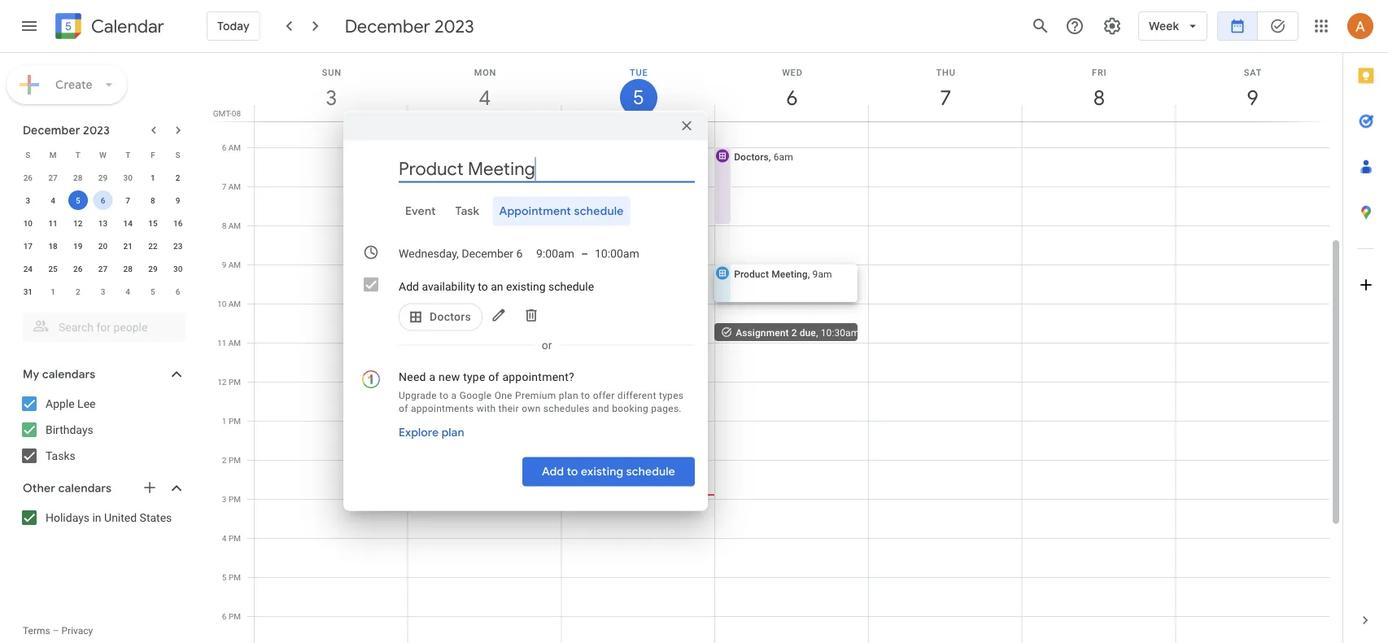 Task type: vqa. For each thing, say whether or not it's contained in the screenshot.


Task type: describe. For each thing, give the bounding box(es) containing it.
0 horizontal spatial ,
[[769, 151, 771, 162]]

9 column header
[[1176, 53, 1330, 121]]

november 26 element
[[18, 168, 38, 187]]

0 vertical spatial 2023
[[435, 15, 474, 37]]

grid containing 3
[[208, 53, 1343, 643]]

am for 10 am
[[229, 299, 241, 308]]

7 inside thu 7
[[939, 84, 951, 111]]

am for 8 am
[[228, 221, 241, 230]]

23 element
[[168, 236, 188, 256]]

Start time text field
[[536, 239, 575, 268]]

2 pm
[[222, 455, 241, 465]]

19 element
[[68, 236, 88, 256]]

1 horizontal spatial 1
[[151, 173, 155, 182]]

explore plan
[[399, 425, 465, 440]]

2 horizontal spatial ,
[[816, 327, 819, 338]]

6 for january 6 element
[[176, 287, 180, 296]]

row containing s
[[15, 143, 190, 166]]

january 1 element
[[43, 282, 63, 301]]

31
[[23, 287, 33, 296]]

privacy link
[[61, 625, 93, 636]]

8 am
[[222, 221, 241, 230]]

6am
[[774, 151, 793, 162]]

one
[[495, 389, 513, 401]]

w
[[99, 150, 107, 160]]

my calendars button
[[3, 361, 202, 387]]

29 for 'november 29' element
[[98, 173, 108, 182]]

terms link
[[23, 625, 50, 636]]

0 horizontal spatial existing
[[506, 280, 546, 293]]

6 for 6 pm
[[222, 611, 227, 621]]

5 for "5, today" element
[[76, 195, 80, 205]]

9 inside sat 9
[[1246, 84, 1258, 111]]

2 down '1 pm'
[[222, 455, 227, 465]]

0 vertical spatial of
[[489, 370, 499, 384]]

mon 4
[[474, 67, 497, 111]]

0 vertical spatial december 2023
[[345, 15, 474, 37]]

other
[[23, 481, 55, 496]]

january 2 element
[[68, 282, 88, 301]]

m
[[49, 150, 57, 160]]

28 for 28 element
[[123, 264, 133, 273]]

2 left due
[[792, 327, 797, 338]]

1 t from the left
[[75, 150, 80, 160]]

am for 9 am
[[228, 260, 241, 269]]

plan inside the need a new type of appointment? upgrade to a google one premium plan to offer different types of appointments with their own schedules and booking pages.
[[559, 389, 579, 401]]

7 column header
[[868, 53, 1023, 121]]

product meeting , 9am
[[734, 268, 832, 280]]

7 link
[[927, 79, 965, 116]]

1 vertical spatial schedule
[[549, 280, 594, 293]]

4 link
[[466, 79, 504, 116]]

calendar element
[[52, 10, 164, 46]]

to inside button
[[567, 464, 578, 479]]

pm for 12 pm
[[229, 377, 241, 387]]

10 am
[[217, 299, 241, 308]]

10:30am
[[821, 327, 860, 338]]

pm for 4 pm
[[229, 533, 241, 543]]

january 6 element
[[168, 282, 188, 301]]

19
[[73, 241, 83, 251]]

sun 3
[[322, 67, 342, 111]]

7 am
[[222, 182, 241, 191]]

an
[[491, 280, 503, 293]]

thu 7
[[936, 67, 956, 111]]

16
[[173, 218, 183, 228]]

add other calendars image
[[142, 479, 158, 496]]

6 link
[[774, 79, 811, 116]]

6 inside the 6 cell
[[101, 195, 105, 205]]

9 for 9
[[176, 195, 180, 205]]

wed
[[782, 67, 803, 77]]

1 horizontal spatial tab list
[[1344, 53, 1389, 597]]

4 down 3 pm
[[222, 533, 227, 543]]

pages.
[[651, 402, 682, 414]]

22
[[148, 241, 158, 251]]

7 for 7 am
[[222, 182, 226, 191]]

explore plan button
[[392, 418, 471, 447]]

fri
[[1092, 67, 1107, 77]]

schedule inside button
[[574, 204, 624, 219]]

24
[[23, 264, 33, 273]]

2 s from the left
[[175, 150, 180, 160]]

wed 6
[[782, 67, 803, 111]]

1 vertical spatial of
[[399, 402, 408, 414]]

in
[[92, 511, 101, 524]]

settings menu image
[[1103, 16, 1122, 36]]

doctors , 6am
[[734, 151, 793, 162]]

31 element
[[18, 282, 38, 301]]

6 inside wed 6
[[785, 84, 797, 111]]

14 element
[[118, 213, 138, 233]]

pm for 1 pm
[[229, 416, 241, 426]]

3 down 2 pm at the bottom left
[[222, 494, 227, 504]]

row containing 17
[[15, 234, 190, 257]]

row containing 26
[[15, 166, 190, 189]]

task_alt
[[1270, 18, 1286, 34]]

1 pm
[[222, 416, 241, 426]]

8 column header
[[1022, 53, 1176, 121]]

product
[[734, 268, 769, 280]]

End time text field
[[595, 239, 640, 268]]

am for 11 am
[[229, 338, 241, 348]]

thu
[[936, 67, 956, 77]]

08
[[232, 108, 241, 118]]

appointment schedule button
[[493, 197, 630, 226]]

add for add availability to an existing schedule
[[399, 280, 419, 293]]

to left offer
[[581, 389, 590, 401]]

22 element
[[143, 236, 163, 256]]

tasks
[[46, 449, 75, 462]]

premium
[[515, 389, 556, 401]]

8 link
[[1081, 79, 1118, 116]]

week
[[1149, 19, 1179, 33]]

4 pm
[[222, 533, 241, 543]]

20
[[98, 241, 108, 251]]

own
[[522, 402, 541, 414]]

6 am
[[222, 142, 241, 152]]

12 for 12 pm
[[218, 377, 227, 387]]

7 for 7
[[126, 195, 130, 205]]

terms – privacy
[[23, 625, 93, 636]]

assignment 2 due , 10:30am
[[736, 327, 860, 338]]

– inside meeting with jim 2 – 3pm
[[576, 476, 582, 487]]

row containing 24
[[15, 257, 190, 280]]

29 element
[[143, 259, 163, 278]]

4 down november 27 element
[[51, 195, 55, 205]]

gmt-08
[[213, 108, 241, 118]]

9 link
[[1234, 79, 1272, 116]]

26 for the 26 element
[[73, 264, 83, 273]]

pm for 6 pm
[[229, 611, 241, 621]]

offer
[[593, 389, 615, 401]]

tab list containing event
[[357, 197, 695, 226]]

1 for "january 1" element
[[51, 287, 55, 296]]

14
[[123, 218, 133, 228]]

november 28 element
[[68, 168, 88, 187]]

sat
[[1244, 67, 1263, 77]]

or
[[542, 338, 552, 352]]

21
[[123, 241, 133, 251]]

4 column header
[[408, 53, 562, 121]]

12 element
[[68, 213, 88, 233]]

2 t from the left
[[125, 150, 130, 160]]

due
[[800, 327, 816, 338]]

17
[[23, 241, 33, 251]]

november 30 element
[[118, 168, 138, 187]]

2 vertical spatial –
[[53, 625, 59, 636]]

27 for november 27 element
[[48, 173, 58, 182]]

november 27 element
[[43, 168, 63, 187]]

to left an
[[478, 280, 488, 293]]

existing inside button
[[581, 464, 624, 479]]

need a new type of appointment? upgrade to a google one premium plan to offer different types of appointments with their own schedules and booking pages.
[[399, 370, 684, 414]]

google
[[460, 389, 492, 401]]

5 inside the tue 5
[[632, 85, 643, 110]]

different
[[618, 389, 657, 401]]

1 horizontal spatial ,
[[808, 268, 810, 280]]

1 s from the left
[[26, 150, 30, 160]]

1 vertical spatial a
[[451, 389, 457, 401]]

other calendars button
[[3, 475, 202, 501]]

18
[[48, 241, 58, 251]]

create button
[[7, 65, 127, 104]]

0 vertical spatial meeting
[[772, 268, 808, 280]]



Task type: locate. For each thing, give the bounding box(es) containing it.
calendars inside dropdown button
[[58, 481, 112, 496]]

18 element
[[43, 236, 63, 256]]

5 row from the top
[[15, 234, 190, 257]]

6 column header
[[715, 53, 869, 121]]

0 horizontal spatial with
[[477, 402, 496, 414]]

12 for 12
[[73, 218, 83, 228]]

1 vertical spatial december 2023
[[23, 123, 110, 138]]

1 horizontal spatial 29
[[148, 264, 158, 273]]

9 for 9 am
[[222, 260, 226, 269]]

plan up schedules
[[559, 389, 579, 401]]

0 vertical spatial 8
[[1093, 84, 1104, 111]]

3
[[325, 84, 336, 111], [26, 195, 30, 205], [101, 287, 105, 296], [222, 494, 227, 504]]

5 down tue
[[632, 85, 643, 110]]

1 horizontal spatial 26
[[73, 264, 83, 273]]

8 up the '15' element
[[151, 195, 155, 205]]

task button
[[449, 197, 486, 226]]

11
[[48, 218, 58, 228], [217, 338, 226, 348]]

grid
[[208, 53, 1343, 643]]

birthdays
[[46, 423, 93, 436]]

privacy
[[61, 625, 93, 636]]

1 vertical spatial –
[[576, 476, 582, 487]]

pm up '1 pm'
[[229, 377, 241, 387]]

Start date text field
[[399, 239, 523, 268]]

12
[[73, 218, 83, 228], [218, 377, 227, 387]]

row containing 31
[[15, 280, 190, 303]]

plan down the appointments
[[442, 425, 465, 440]]

to element
[[581, 247, 589, 260]]

10 inside row
[[23, 218, 33, 228]]

5 am from the top
[[229, 299, 241, 308]]

9 am
[[222, 260, 241, 269]]

existing left jim
[[581, 464, 624, 479]]

jim
[[628, 464, 644, 475]]

upgrade
[[399, 389, 437, 401]]

doctors down availability
[[430, 310, 471, 324]]

1 horizontal spatial december
[[345, 15, 430, 37]]

meeting left 9am
[[772, 268, 808, 280]]

6 for 6 am
[[222, 142, 226, 152]]

plan inside explore plan button
[[442, 425, 465, 440]]

apple
[[46, 397, 75, 410]]

6 up 13 element
[[101, 195, 105, 205]]

30 for november 30 element
[[123, 173, 133, 182]]

row down the 27 element on the top left of the page
[[15, 280, 190, 303]]

6 down "30" element
[[176, 287, 180, 296]]

0 vertical spatial december
[[345, 15, 430, 37]]

30 inside november 30 element
[[123, 173, 133, 182]]

row up january 3 element
[[15, 257, 190, 280]]

1 horizontal spatial 12
[[218, 377, 227, 387]]

7 down 6 am
[[222, 182, 226, 191]]

row up 'november 29' element
[[15, 143, 190, 166]]

4 down 'mon'
[[478, 84, 490, 111]]

1 horizontal spatial december 2023
[[345, 15, 474, 37]]

0 vertical spatial 29
[[98, 173, 108, 182]]

am down 9 am
[[229, 299, 241, 308]]

0 vertical spatial add
[[399, 280, 419, 293]]

today button
[[207, 7, 260, 46]]

8 inside fri 8
[[1093, 84, 1104, 111]]

2 vertical spatial 8
[[222, 221, 226, 230]]

1 inside grid
[[222, 416, 227, 426]]

doctors
[[734, 151, 769, 162], [430, 310, 471, 324]]

11 element
[[43, 213, 63, 233]]

schedule down to element
[[549, 280, 594, 293]]

december
[[345, 15, 430, 37], [23, 123, 80, 138]]

9 up 10 am
[[222, 260, 226, 269]]

30
[[123, 173, 133, 182], [173, 264, 183, 273]]

1 horizontal spatial 27
[[98, 264, 108, 273]]

5 down 29 element
[[151, 287, 155, 296]]

2 pm from the top
[[229, 416, 241, 426]]

5 for 5 pm
[[222, 572, 227, 582]]

21 element
[[118, 236, 138, 256]]

4 pm from the top
[[229, 494, 241, 504]]

27 down m
[[48, 173, 58, 182]]

pm for 3 pm
[[229, 494, 241, 504]]

existing
[[506, 280, 546, 293], [581, 464, 624, 479]]

26
[[23, 173, 33, 182], [73, 264, 83, 273]]

0 horizontal spatial december 2023
[[23, 123, 110, 138]]

assignment
[[736, 327, 789, 338]]

30 right 'november 29' element
[[123, 173, 133, 182]]

5 down november 28 element
[[76, 195, 80, 205]]

type
[[463, 370, 486, 384]]

sun
[[322, 67, 342, 77]]

task_alt button
[[1258, 7, 1299, 46]]

1 horizontal spatial with
[[606, 464, 625, 475]]

1 vertical spatial 12
[[218, 377, 227, 387]]

6 pm
[[222, 611, 241, 621]]

1 down 12 pm
[[222, 416, 227, 426]]

0 horizontal spatial a
[[429, 370, 436, 384]]

, left 9am
[[808, 268, 810, 280]]

1 vertical spatial 7
[[222, 182, 226, 191]]

7 inside row group
[[126, 195, 130, 205]]

12 down 11 am
[[218, 377, 227, 387]]

of right "type" in the left bottom of the page
[[489, 370, 499, 384]]

10 for 10
[[23, 218, 33, 228]]

0 horizontal spatial 9
[[176, 195, 180, 205]]

27 down 20
[[98, 264, 108, 273]]

1 vertical spatial 9
[[176, 195, 180, 205]]

10 for 10 am
[[217, 299, 226, 308]]

pm up 2 pm at the bottom left
[[229, 416, 241, 426]]

0 vertical spatial 11
[[48, 218, 58, 228]]

pm for 2 pm
[[229, 455, 241, 465]]

10 element
[[18, 213, 38, 233]]

am down the '8 am'
[[228, 260, 241, 269]]

28 for november 28 element
[[73, 173, 83, 182]]

25 element
[[43, 259, 63, 278]]

0 horizontal spatial 28
[[73, 173, 83, 182]]

calendars for my calendars
[[42, 367, 95, 382]]

1 horizontal spatial 8
[[222, 221, 226, 230]]

3 am from the top
[[228, 221, 241, 230]]

7 row from the top
[[15, 280, 190, 303]]

30 down 23
[[173, 264, 183, 273]]

row group
[[15, 166, 190, 303]]

1 vertical spatial add
[[542, 464, 564, 479]]

28 up "5, today" element
[[73, 173, 83, 182]]

1 vertical spatial existing
[[581, 464, 624, 479]]

17 element
[[18, 236, 38, 256]]

with down google
[[477, 402, 496, 414]]

1 am from the top
[[228, 142, 241, 152]]

1 horizontal spatial 11
[[217, 338, 226, 348]]

doctors for doctors , 6am
[[734, 151, 769, 162]]

0 horizontal spatial december
[[23, 123, 80, 138]]

schedule right '3pm'
[[627, 464, 676, 479]]

0 vertical spatial 10
[[23, 218, 33, 228]]

row containing 3
[[15, 189, 190, 212]]

0 vertical spatial 7
[[939, 84, 951, 111]]

3 row from the top
[[15, 189, 190, 212]]

am up 12 pm
[[229, 338, 241, 348]]

1 for 1 pm
[[222, 416, 227, 426]]

4 inside 'element'
[[126, 287, 130, 296]]

create
[[55, 77, 93, 92]]

29 down 22
[[148, 264, 158, 273]]

0 horizontal spatial 8
[[151, 195, 155, 205]]

mon
[[474, 67, 497, 77]]

10 inside grid
[[217, 299, 226, 308]]

row up the 27 element on the top left of the page
[[15, 234, 190, 257]]

event button
[[399, 197, 443, 226]]

booking
[[612, 402, 649, 414]]

0 vertical spatial 1
[[151, 173, 155, 182]]

7 pm from the top
[[229, 611, 241, 621]]

week button
[[1139, 7, 1208, 46]]

row up '20' element
[[15, 212, 190, 234]]

doctors left 6am
[[734, 151, 769, 162]]

add for add to existing schedule
[[542, 464, 564, 479]]

t up november 28 element
[[75, 150, 80, 160]]

5 inside the january 5 element
[[151, 287, 155, 296]]

my
[[23, 367, 39, 382]]

november 29 element
[[93, 168, 113, 187]]

6 pm from the top
[[229, 572, 241, 582]]

12 inside row
[[73, 218, 83, 228]]

f
[[151, 150, 155, 160]]

0 vertical spatial plan
[[559, 389, 579, 401]]

4
[[478, 84, 490, 111], [51, 195, 55, 205], [126, 287, 130, 296], [222, 533, 227, 543]]

calendars
[[42, 367, 95, 382], [58, 481, 112, 496]]

16 element
[[168, 213, 188, 233]]

11 up "18"
[[48, 218, 58, 228]]

calendars for other calendars
[[58, 481, 112, 496]]

1 vertical spatial 29
[[148, 264, 158, 273]]

26 for november 26 element
[[23, 173, 33, 182]]

10 up 11 am
[[217, 299, 226, 308]]

0 vertical spatial 9
[[1246, 84, 1258, 111]]

28
[[73, 173, 83, 182], [123, 264, 133, 273]]

main drawer image
[[20, 16, 39, 36]]

december 2023 grid
[[15, 143, 190, 303]]

pm down '1 pm'
[[229, 455, 241, 465]]

0 horizontal spatial meeting
[[568, 464, 604, 475]]

tab list
[[1344, 53, 1389, 597], [357, 197, 695, 226]]

appointments
[[411, 402, 474, 414]]

3 down november 26 element
[[26, 195, 30, 205]]

2 inside meeting with jim 2 – 3pm
[[568, 476, 573, 487]]

doctors for doctors
[[430, 310, 471, 324]]

am for 6 am
[[228, 142, 241, 152]]

add left availability
[[399, 280, 419, 293]]

0 horizontal spatial 1
[[51, 287, 55, 296]]

3 down sun
[[325, 84, 336, 111]]

1 vertical spatial december
[[23, 123, 80, 138]]

4 am from the top
[[228, 260, 241, 269]]

schedule inside button
[[627, 464, 676, 479]]

sat 9
[[1244, 67, 1263, 111]]

3 pm from the top
[[229, 455, 241, 465]]

0 vertical spatial 30
[[123, 173, 133, 182]]

9 inside december 2023 grid
[[176, 195, 180, 205]]

8 for 8 am
[[222, 221, 226, 230]]

0 vertical spatial 26
[[23, 173, 33, 182]]

2 left '3pm'
[[568, 476, 573, 487]]

their
[[499, 402, 519, 414]]

am down 08
[[228, 142, 241, 152]]

add left '3pm'
[[542, 464, 564, 479]]

1 pm from the top
[[229, 377, 241, 387]]

t up november 30 element
[[125, 150, 130, 160]]

am up 9 am
[[228, 221, 241, 230]]

need
[[399, 370, 426, 384]]

row
[[15, 143, 190, 166], [15, 166, 190, 189], [15, 189, 190, 212], [15, 212, 190, 234], [15, 234, 190, 257], [15, 257, 190, 280], [15, 280, 190, 303]]

date_range
[[1230, 18, 1246, 34]]

0 horizontal spatial 7
[[126, 195, 130, 205]]

row group containing 26
[[15, 166, 190, 303]]

1 horizontal spatial 9
[[222, 260, 226, 269]]

1 vertical spatial calendars
[[58, 481, 112, 496]]

Search for people text field
[[33, 313, 176, 342]]

0 vertical spatial 27
[[48, 173, 58, 182]]

5 down 4 pm
[[222, 572, 227, 582]]

0 vertical spatial a
[[429, 370, 436, 384]]

2 vertical spatial ,
[[816, 327, 819, 338]]

11 for 11 am
[[217, 338, 226, 348]]

1 vertical spatial meeting
[[568, 464, 604, 475]]

to up the appointments
[[440, 389, 449, 401]]

0 horizontal spatial add
[[399, 280, 419, 293]]

12 pm
[[218, 377, 241, 387]]

11 am
[[217, 338, 241, 348]]

0 horizontal spatial 27
[[48, 173, 58, 182]]

Add title text field
[[399, 157, 695, 181]]

None search field
[[0, 306, 202, 342]]

10 up 17 in the top of the page
[[23, 218, 33, 228]]

calendar
[[91, 15, 164, 38]]

pm down 2 pm at the bottom left
[[229, 494, 241, 504]]

meeting up '3pm'
[[568, 464, 604, 475]]

1 horizontal spatial existing
[[581, 464, 624, 479]]

0 horizontal spatial 2023
[[83, 123, 110, 138]]

am for 7 am
[[228, 182, 241, 191]]

6 row from the top
[[15, 257, 190, 280]]

holidays
[[46, 511, 90, 524]]

6 down gmt-
[[222, 142, 226, 152]]

1 vertical spatial 2023
[[83, 123, 110, 138]]

2 down the 26 element
[[76, 287, 80, 296]]

a up the appointments
[[451, 389, 457, 401]]

6 inside january 6 element
[[176, 287, 180, 296]]

0 vertical spatial –
[[581, 247, 589, 260]]

calendar heading
[[88, 15, 164, 38]]

0 vertical spatial existing
[[506, 280, 546, 293]]

calendars inside dropdown button
[[42, 367, 95, 382]]

0 horizontal spatial 12
[[73, 218, 83, 228]]

8 inside december 2023 grid
[[151, 195, 155, 205]]

6 am from the top
[[229, 338, 241, 348]]

8 up 9 am
[[222, 221, 226, 230]]

7 up "14" element
[[126, 195, 130, 205]]

29 for 29 element
[[148, 264, 158, 273]]

4 row from the top
[[15, 212, 190, 234]]

1 vertical spatial 8
[[151, 195, 155, 205]]

add to existing schedule button
[[523, 452, 695, 491]]

lee
[[77, 397, 96, 410]]

12 inside grid
[[218, 377, 227, 387]]

3 column header
[[254, 53, 408, 121]]

of down upgrade
[[399, 402, 408, 414]]

13
[[98, 218, 108, 228]]

2 am from the top
[[228, 182, 241, 191]]

1 horizontal spatial 28
[[123, 264, 133, 273]]

to
[[478, 280, 488, 293], [440, 389, 449, 401], [581, 389, 590, 401], [567, 464, 578, 479]]

26 left november 27 element
[[23, 173, 33, 182]]

1 vertical spatial plan
[[442, 425, 465, 440]]

, left 6am
[[769, 151, 771, 162]]

1 row from the top
[[15, 143, 190, 166]]

my calendars list
[[3, 391, 202, 469]]

1
[[151, 173, 155, 182], [51, 287, 55, 296], [222, 416, 227, 426]]

, left 10:30am
[[816, 327, 819, 338]]

with
[[477, 402, 496, 414], [606, 464, 625, 475]]

fri 8
[[1092, 67, 1107, 111]]

to left '3pm'
[[567, 464, 578, 479]]

holidays in united states
[[46, 511, 172, 524]]

meeting with jim 2 – 3pm
[[568, 464, 644, 487]]

0 horizontal spatial t
[[75, 150, 80, 160]]

15 element
[[143, 213, 163, 233]]

1 horizontal spatial 30
[[173, 264, 183, 273]]

new
[[439, 370, 460, 384]]

appointment
[[499, 204, 571, 219]]

1 down f
[[151, 173, 155, 182]]

26 element
[[68, 259, 88, 278]]

2 vertical spatial 7
[[126, 195, 130, 205]]

schedules
[[544, 402, 590, 414]]

0 horizontal spatial 30
[[123, 173, 133, 182]]

1 horizontal spatial 10
[[217, 299, 226, 308]]

of
[[489, 370, 499, 384], [399, 402, 408, 414]]

5 for the january 5 element
[[151, 287, 155, 296]]

calendars up apple lee
[[42, 367, 95, 382]]

january 4 element
[[118, 282, 138, 301]]

meeting
[[772, 268, 808, 280], [568, 464, 604, 475]]

5 cell
[[65, 189, 90, 212]]

add
[[399, 280, 419, 293], [542, 464, 564, 479]]

5 inside "5, today" element
[[76, 195, 80, 205]]

3 inside sun 3
[[325, 84, 336, 111]]

30 element
[[168, 259, 188, 278]]

12 up 19
[[73, 218, 83, 228]]

28 element
[[118, 259, 138, 278]]

1 vertical spatial 1
[[51, 287, 55, 296]]

row containing 10
[[15, 212, 190, 234]]

1 vertical spatial 11
[[217, 338, 226, 348]]

with inside the need a new type of appointment? upgrade to a google one premium plan to offer different types of appointments with their own schedules and booking pages.
[[477, 402, 496, 414]]

0 horizontal spatial s
[[26, 150, 30, 160]]

pm down 4 pm
[[229, 572, 241, 582]]

5 column header
[[561, 53, 716, 121]]

0 horizontal spatial of
[[399, 402, 408, 414]]

s right f
[[175, 150, 180, 160]]

4 inside mon 4
[[478, 84, 490, 111]]

1 horizontal spatial 2023
[[435, 15, 474, 37]]

pm for 5 pm
[[229, 572, 241, 582]]

7 down thu
[[939, 84, 951, 111]]

a left the new
[[429, 370, 436, 384]]

with left jim
[[606, 464, 625, 475]]

,
[[769, 151, 771, 162], [808, 268, 810, 280], [816, 327, 819, 338]]

with inside meeting with jim 2 – 3pm
[[606, 464, 625, 475]]

am down 6 am
[[228, 182, 241, 191]]

1 vertical spatial 26
[[73, 264, 83, 273]]

1 horizontal spatial add
[[542, 464, 564, 479]]

gmt-
[[213, 108, 232, 118]]

1 vertical spatial 30
[[173, 264, 183, 273]]

0 vertical spatial ,
[[769, 151, 771, 162]]

6 down "wed"
[[785, 84, 797, 111]]

29
[[98, 173, 108, 182], [148, 264, 158, 273]]

explore
[[399, 425, 439, 440]]

january 5 element
[[143, 282, 163, 301]]

tue
[[630, 67, 648, 77]]

8 for 8
[[151, 195, 155, 205]]

2 up 16 element
[[176, 173, 180, 182]]

27 element
[[93, 259, 113, 278]]

3 link
[[313, 79, 350, 116]]

0 vertical spatial calendars
[[42, 367, 95, 382]]

0 horizontal spatial plan
[[442, 425, 465, 440]]

5, today element
[[68, 190, 88, 210]]

0 vertical spatial doctors
[[734, 151, 769, 162]]

3 down the 27 element on the top left of the page
[[101, 287, 105, 296]]

0 vertical spatial 12
[[73, 218, 83, 228]]

15
[[148, 218, 158, 228]]

9am
[[813, 268, 832, 280]]

0 vertical spatial 28
[[73, 173, 83, 182]]

united
[[104, 511, 137, 524]]

9
[[1246, 84, 1258, 111], [176, 195, 180, 205], [222, 260, 226, 269]]

other calendars
[[23, 481, 112, 496]]

0 vertical spatial schedule
[[574, 204, 624, 219]]

24 element
[[18, 259, 38, 278]]

26 down 19
[[73, 264, 83, 273]]

5 pm from the top
[[229, 533, 241, 543]]

30 for "30" element
[[173, 264, 183, 273]]

29 up the 6 cell
[[98, 173, 108, 182]]

– right terms "link"
[[53, 625, 59, 636]]

my calendars
[[23, 367, 95, 382]]

1 horizontal spatial plan
[[559, 389, 579, 401]]

apple lee
[[46, 397, 96, 410]]

9 up 16 element
[[176, 195, 180, 205]]

existing right an
[[506, 280, 546, 293]]

schedule up to element
[[574, 204, 624, 219]]

2 vertical spatial schedule
[[627, 464, 676, 479]]

appointment schedule
[[499, 204, 624, 219]]

4 down 28 element
[[126, 287, 130, 296]]

s
[[26, 150, 30, 160], [175, 150, 180, 160]]

appointment?
[[502, 370, 575, 384]]

1 horizontal spatial a
[[451, 389, 457, 401]]

6 cell
[[90, 189, 115, 212]]

1 vertical spatial doctors
[[430, 310, 471, 324]]

9 down the sat
[[1246, 84, 1258, 111]]

3pm
[[585, 476, 604, 487]]

11 for 11
[[48, 218, 58, 228]]

1 down the 25 element
[[51, 287, 55, 296]]

date_range button
[[1218, 7, 1258, 46]]

0 horizontal spatial 26
[[23, 173, 33, 182]]

0 horizontal spatial doctors
[[430, 310, 471, 324]]

today
[[217, 19, 250, 33]]

2023
[[435, 15, 474, 37], [83, 123, 110, 138]]

6 down 5 pm
[[222, 611, 227, 621]]

0 horizontal spatial tab list
[[357, 197, 695, 226]]

11 inside grid
[[217, 338, 226, 348]]

20 element
[[93, 236, 113, 256]]

pm down 5 pm
[[229, 611, 241, 621]]

2 horizontal spatial 8
[[1093, 84, 1104, 111]]

8 down fri
[[1093, 84, 1104, 111]]

13 element
[[93, 213, 113, 233]]

s up november 26 element
[[26, 150, 30, 160]]

2 row from the top
[[15, 166, 190, 189]]

1 horizontal spatial doctors
[[734, 151, 769, 162]]

27 for the 27 element on the top left of the page
[[98, 264, 108, 273]]

11 inside row
[[48, 218, 58, 228]]

add availability to an existing schedule
[[399, 280, 594, 293]]

1 vertical spatial 10
[[217, 299, 226, 308]]

– left '3pm'
[[576, 476, 582, 487]]

tue 5
[[630, 67, 648, 110]]

2023 up w
[[83, 123, 110, 138]]

2023 up 'mon'
[[435, 15, 474, 37]]

row down w
[[15, 166, 190, 189]]

january 3 element
[[93, 282, 113, 301]]

meeting inside meeting with jim 2 – 3pm
[[568, 464, 604, 475]]

1 vertical spatial 27
[[98, 264, 108, 273]]

23
[[173, 241, 183, 251]]

and
[[593, 402, 610, 414]]

add inside button
[[542, 464, 564, 479]]

5 pm
[[222, 572, 241, 582]]



